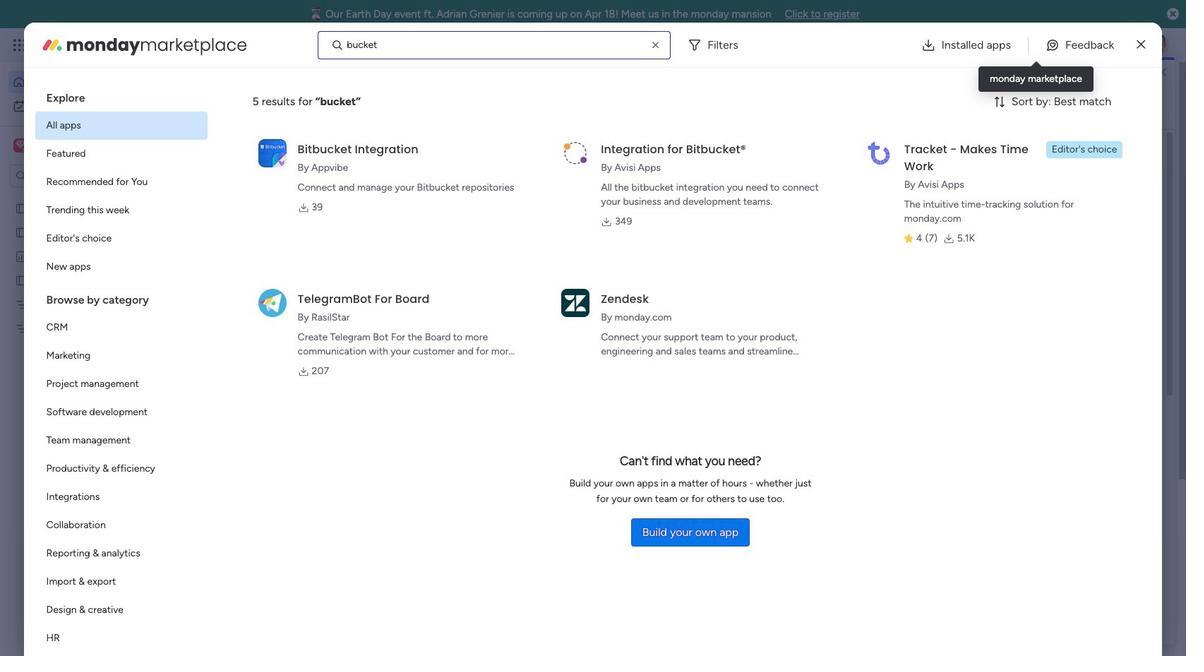 Task type: describe. For each thing, give the bounding box(es) containing it.
v2 user feedback image
[[965, 81, 976, 97]]

notifications image
[[936, 38, 950, 52]]

select product image
[[13, 38, 27, 52]]

workspace selection element
[[13, 137, 118, 155]]

update feed image
[[967, 38, 981, 52]]

0 vertical spatial dapulse x slim image
[[1138, 36, 1146, 53]]

public dashboard image
[[15, 249, 28, 263]]

2 heading from the top
[[35, 281, 207, 314]]

2 circle o image from the top
[[975, 233, 984, 244]]

component image
[[236, 308, 249, 321]]

see plans image
[[234, 37, 247, 53]]

help image
[[1095, 38, 1109, 52]]

quick search results list box
[[218, 160, 920, 521]]



Task type: vqa. For each thing, say whether or not it's contained in the screenshot.
Invite members icon
no



Task type: locate. For each thing, give the bounding box(es) containing it.
monday marketplace image
[[41, 34, 63, 56]]

search everything image
[[1064, 38, 1078, 52]]

Search in workspace field
[[30, 168, 118, 184]]

1 vertical spatial heading
[[35, 281, 207, 314]]

0 horizontal spatial dapulse x slim image
[[1138, 36, 1146, 53]]

list box
[[35, 79, 207, 656], [0, 193, 180, 531]]

dapulse x slim image down terry turtle image
[[1159, 66, 1167, 79]]

2 image
[[978, 29, 991, 45]]

v2 bolt switch image
[[1075, 81, 1084, 96]]

2 workspace image from the left
[[16, 138, 25, 153]]

workspace image
[[13, 138, 28, 153], [16, 138, 25, 153]]

add to favorites image
[[419, 287, 433, 301]]

monday marketplace image
[[1029, 38, 1044, 52]]

public board image inside quick search results list box
[[236, 286, 252, 302]]

app logo image
[[258, 139, 287, 167], [562, 139, 590, 167], [865, 139, 894, 167], [258, 289, 287, 317], [562, 289, 590, 317]]

circle o image
[[975, 197, 984, 208], [975, 233, 984, 244]]

0 vertical spatial circle o image
[[975, 197, 984, 208]]

1 vertical spatial circle o image
[[975, 233, 984, 244]]

0 vertical spatial heading
[[35, 79, 207, 112]]

dapulse x slim image
[[1145, 131, 1162, 148]]

dapulse x slim image
[[1138, 36, 1146, 53], [1159, 66, 1167, 79]]

public board image
[[15, 201, 28, 215], [15, 225, 28, 239], [15, 273, 28, 287], [236, 286, 252, 302]]

help center element
[[954, 611, 1166, 656]]

1 workspace image from the left
[[13, 138, 28, 153]]

1 circle o image from the top
[[975, 197, 984, 208]]

getting started element
[[954, 543, 1166, 600]]

dapulse x slim image left terry turtle image
[[1138, 36, 1146, 53]]

1 heading from the top
[[35, 79, 207, 112]]

option
[[8, 71, 172, 93], [8, 95, 172, 117], [35, 112, 207, 140], [35, 140, 207, 168], [35, 168, 207, 196], [0, 195, 180, 198], [35, 196, 207, 225], [35, 225, 207, 253], [35, 253, 207, 281], [35, 314, 207, 342], [35, 342, 207, 370], [35, 370, 207, 398], [35, 398, 207, 427], [35, 427, 207, 455], [35, 455, 207, 483], [35, 483, 207, 512], [35, 512, 207, 540], [35, 540, 207, 568], [35, 568, 207, 596], [35, 596, 207, 625], [35, 625, 207, 653]]

heading
[[35, 79, 207, 112], [35, 281, 207, 314]]

1 horizontal spatial dapulse x slim image
[[1159, 66, 1167, 79]]

1 vertical spatial dapulse x slim image
[[1159, 66, 1167, 79]]

v2 shortcuts question mark image
[[954, 102, 970, 118]]

terry turtle image
[[1147, 34, 1170, 57]]



